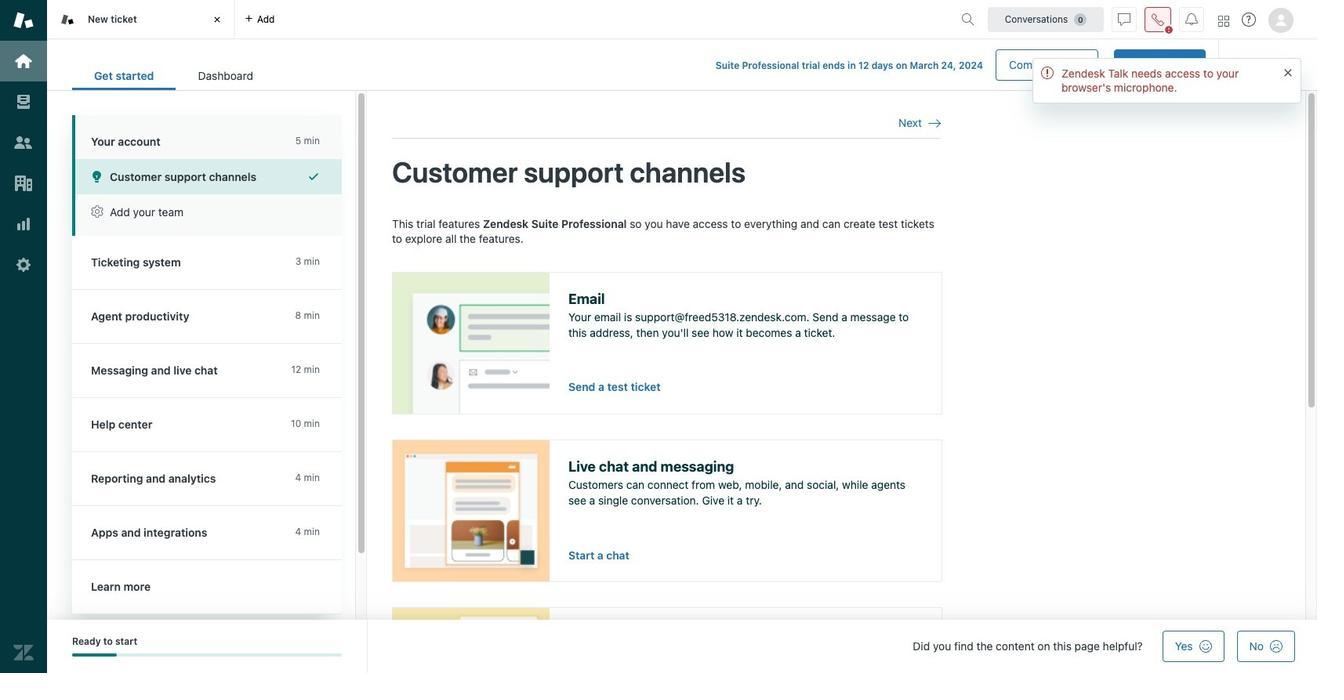 Task type: describe. For each thing, give the bounding box(es) containing it.
example of email conversation inside of the ticketing system and the customer is asking the agent about reimbursement policy. image
[[393, 273, 550, 414]]

get help image
[[1242, 13, 1256, 27]]

close image
[[209, 12, 225, 27]]

content-title region
[[392, 155, 941, 191]]

March 24, 2024 text field
[[910, 60, 983, 71]]

progress-bar progress bar
[[72, 654, 342, 657]]

organizations image
[[13, 173, 34, 194]]

admin image
[[13, 255, 34, 275]]

0 vertical spatial tab
[[47, 0, 235, 39]]



Task type: vqa. For each thing, say whether or not it's contained in the screenshot.
Select All Tickets OPTION
no



Task type: locate. For each thing, give the bounding box(es) containing it.
example of conversation inside of messaging and the customer is asking the agent about changing the size of the retail order. image
[[393, 440, 550, 582]]

views image
[[13, 92, 34, 112]]

reporting image
[[13, 214, 34, 234]]

zendesk products image
[[1218, 15, 1229, 26]]

heading
[[72, 115, 342, 159]]

example of how the agent accepts an incoming phone call as well as how to log the details of the call. image
[[393, 608, 550, 674]]

customers image
[[13, 133, 34, 153]]

zendesk support image
[[13, 10, 34, 31]]

region
[[392, 216, 942, 674]]

tabs tab list
[[47, 0, 955, 39]]

progress bar image
[[72, 654, 117, 657]]

main element
[[0, 0, 47, 674]]

zendesk image
[[13, 643, 34, 663]]

get started image
[[13, 51, 34, 71]]

notifications image
[[1186, 13, 1198, 25]]

tab
[[47, 0, 235, 39], [176, 61, 275, 90]]

tab list
[[72, 61, 275, 90]]

button displays agent's chat status as invisible. image
[[1118, 13, 1131, 25]]

1 vertical spatial tab
[[176, 61, 275, 90]]

footer
[[47, 620, 1317, 674]]



